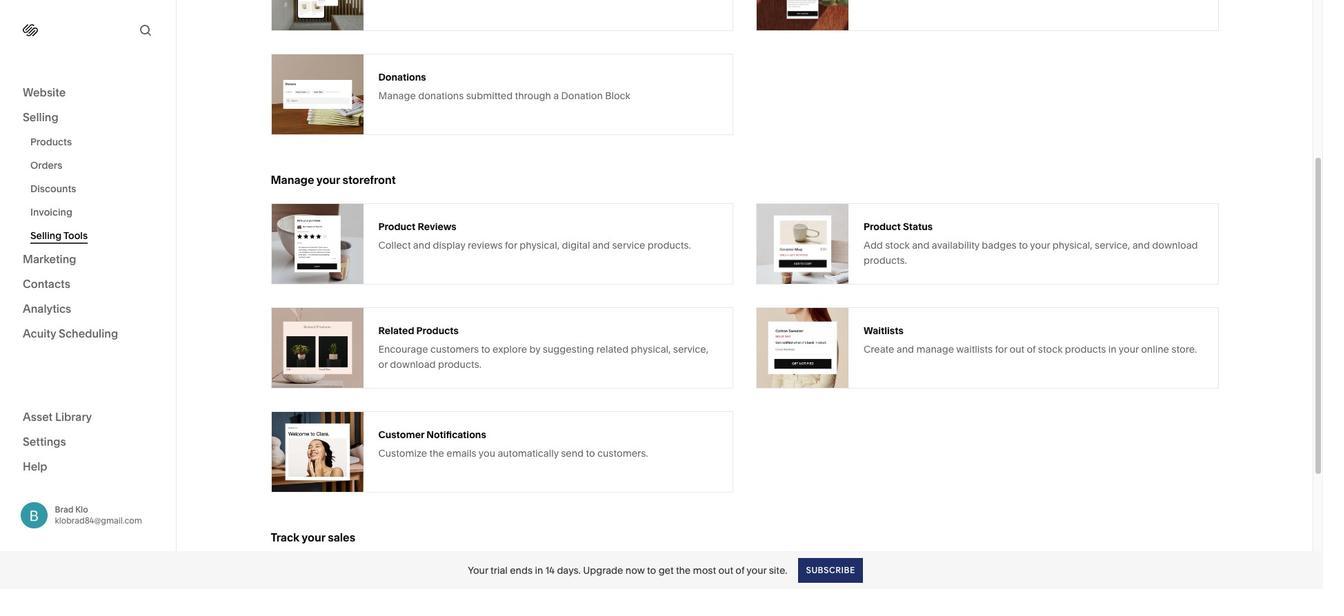Task type: vqa. For each thing, say whether or not it's contained in the screenshot.
Gift Cards BUTTON
no



Task type: locate. For each thing, give the bounding box(es) containing it.
selling
[[23, 110, 58, 124], [30, 230, 62, 242]]

track
[[271, 531, 300, 545]]

to right send at the bottom of the page
[[586, 447, 595, 460]]

of
[[1027, 343, 1036, 356], [736, 565, 745, 577]]

waitlists
[[864, 325, 904, 337]]

physical, inside related products encourage customers to explore by suggesting related physical, service, or download products.
[[631, 343, 671, 356]]

in left 14 at left
[[535, 565, 543, 577]]

1 horizontal spatial product
[[864, 220, 901, 233]]

1 vertical spatial of
[[736, 565, 745, 577]]

download
[[1153, 239, 1198, 252], [390, 358, 436, 371]]

0 vertical spatial service,
[[1095, 239, 1130, 252]]

your
[[317, 173, 340, 187], [1030, 239, 1050, 252], [1119, 343, 1139, 356], [302, 531, 325, 545], [747, 565, 767, 577]]

1 horizontal spatial in
[[1109, 343, 1117, 356]]

product for add
[[864, 220, 901, 233]]

products
[[30, 136, 72, 148], [416, 325, 459, 337]]

service
[[612, 239, 645, 252]]

0 vertical spatial for
[[505, 239, 517, 252]]

download inside related products encourage customers to explore by suggesting related physical, service, or download products.
[[390, 358, 436, 371]]

1 vertical spatial stock
[[1038, 343, 1063, 356]]

0 horizontal spatial of
[[736, 565, 745, 577]]

1 vertical spatial service,
[[673, 343, 709, 356]]

products. inside product status add stock and availability badges to your physical, service, and download products.
[[864, 254, 907, 267]]

trial
[[491, 565, 508, 577]]

0 vertical spatial out
[[1010, 343, 1025, 356]]

upgrade
[[583, 565, 623, 577]]

download inside product status add stock and availability badges to your physical, service, and download products.
[[1153, 239, 1198, 252]]

2 vertical spatial products.
[[438, 358, 482, 371]]

customers.
[[598, 447, 648, 460]]

0 horizontal spatial service,
[[673, 343, 709, 356]]

0 vertical spatial download
[[1153, 239, 1198, 252]]

klobrad84@gmail.com
[[55, 516, 142, 526]]

0 horizontal spatial products.
[[438, 358, 482, 371]]

0 horizontal spatial in
[[535, 565, 543, 577]]

out right most
[[719, 565, 734, 577]]

asset library
[[23, 410, 92, 424]]

for right waitlists
[[995, 343, 1008, 356]]

your left storefront at the left
[[317, 173, 340, 187]]

2 horizontal spatial products.
[[864, 254, 907, 267]]

the right get
[[676, 565, 691, 577]]

of left products
[[1027, 343, 1036, 356]]

to
[[1019, 239, 1028, 252], [481, 343, 490, 356], [586, 447, 595, 460], [647, 565, 656, 577]]

customers
[[431, 343, 479, 356]]

website link
[[23, 85, 153, 101]]

service, inside related products encourage customers to explore by suggesting related physical, service, or download products.
[[673, 343, 709, 356]]

reviews
[[468, 239, 503, 252]]

service, for encourage customers to explore by suggesting related physical, service, or download products.
[[673, 343, 709, 356]]

products up orders on the left top
[[30, 136, 72, 148]]

status
[[903, 220, 933, 233]]

to left explore
[[481, 343, 490, 356]]

0 vertical spatial in
[[1109, 343, 1117, 356]]

now
[[626, 565, 645, 577]]

site.
[[769, 565, 788, 577]]

availability
[[932, 239, 980, 252]]

product status add stock and availability badges to your physical, service, and download products.
[[864, 220, 1198, 267]]

product up the add
[[864, 220, 901, 233]]

0 horizontal spatial download
[[390, 358, 436, 371]]

marketing
[[23, 253, 76, 266]]

marketing link
[[23, 252, 153, 268]]

1 horizontal spatial for
[[995, 343, 1008, 356]]

0 vertical spatial manage
[[378, 89, 416, 102]]

stock
[[885, 239, 910, 252], [1038, 343, 1063, 356]]

1 horizontal spatial download
[[1153, 239, 1198, 252]]

subscribe button
[[799, 559, 863, 583]]

acuity
[[23, 327, 56, 341]]

1 product from the left
[[378, 220, 416, 233]]

stock left products
[[1038, 343, 1063, 356]]

reviews
[[418, 220, 457, 233]]

store.
[[1172, 343, 1197, 356]]

for
[[505, 239, 517, 252], [995, 343, 1008, 356]]

selling down website
[[23, 110, 58, 124]]

physical, inside product status add stock and availability badges to your physical, service, and download products.
[[1053, 239, 1093, 252]]

sales
[[328, 531, 355, 545]]

automatically
[[498, 447, 559, 460]]

1 vertical spatial manage
[[271, 173, 314, 187]]

1 vertical spatial products
[[416, 325, 459, 337]]

to inside related products encourage customers to explore by suggesting related physical, service, or download products.
[[481, 343, 490, 356]]

products. down customers
[[438, 358, 482, 371]]

0 horizontal spatial manage
[[271, 173, 314, 187]]

2 horizontal spatial physical,
[[1053, 239, 1093, 252]]

add
[[864, 239, 883, 252]]

1 horizontal spatial service,
[[1095, 239, 1130, 252]]

to inside customer notifications customize the emails you automatically send to customers.
[[586, 447, 595, 460]]

0 horizontal spatial the
[[430, 447, 444, 460]]

discounts
[[30, 183, 76, 195]]

0 vertical spatial stock
[[885, 239, 910, 252]]

0 vertical spatial selling
[[23, 110, 58, 124]]

1 horizontal spatial of
[[1027, 343, 1036, 356]]

products. inside related products encourage customers to explore by suggesting related physical, service, or download products.
[[438, 358, 482, 371]]

service, for add stock and availability badges to your physical, service, and download products.
[[1095, 239, 1130, 252]]

out
[[1010, 343, 1025, 356], [719, 565, 734, 577]]

your left sales on the left of the page
[[302, 531, 325, 545]]

0 horizontal spatial out
[[719, 565, 734, 577]]

product
[[378, 220, 416, 233], [864, 220, 901, 233]]

of right most
[[736, 565, 745, 577]]

1 horizontal spatial out
[[1010, 343, 1025, 356]]

0 vertical spatial products.
[[648, 239, 691, 252]]

to right badges
[[1019, 239, 1028, 252]]

and
[[413, 239, 431, 252], [593, 239, 610, 252], [912, 239, 930, 252], [1133, 239, 1150, 252], [897, 343, 914, 356]]

online
[[1141, 343, 1170, 356]]

the inside customer notifications customize the emails you automatically send to customers.
[[430, 447, 444, 460]]

your inside waitlists create and manage waitlists for out of stock products in your online store.
[[1119, 343, 1139, 356]]

acuity scheduling
[[23, 327, 118, 341]]

in
[[1109, 343, 1117, 356], [535, 565, 543, 577]]

products inside related products encourage customers to explore by suggesting related physical, service, or download products.
[[416, 325, 459, 337]]

manage
[[378, 89, 416, 102], [271, 173, 314, 187]]

submitted
[[466, 89, 513, 102]]

download for and
[[1153, 239, 1198, 252]]

1 horizontal spatial products
[[416, 325, 459, 337]]

contacts
[[23, 277, 70, 291]]

tools
[[64, 230, 88, 242]]

products. right service
[[648, 239, 691, 252]]

your right badges
[[1030, 239, 1050, 252]]

out inside waitlists create and manage waitlists for out of stock products in your online store.
[[1010, 343, 1025, 356]]

1 horizontal spatial physical,
[[631, 343, 671, 356]]

physical,
[[520, 239, 560, 252], [1053, 239, 1093, 252], [631, 343, 671, 356]]

1 horizontal spatial stock
[[1038, 343, 1063, 356]]

stock inside product status add stock and availability badges to your physical, service, and download products.
[[885, 239, 910, 252]]

product reviews collect and display reviews for physical, digital and service products.
[[378, 220, 691, 252]]

1 vertical spatial selling
[[30, 230, 62, 242]]

selling up marketing
[[30, 230, 62, 242]]

1 vertical spatial download
[[390, 358, 436, 371]]

get
[[659, 565, 674, 577]]

the left emails
[[430, 447, 444, 460]]

1 vertical spatial for
[[995, 343, 1008, 356]]

ends
[[510, 565, 533, 577]]

0 vertical spatial of
[[1027, 343, 1036, 356]]

products up customers
[[416, 325, 459, 337]]

to inside product status add stock and availability badges to your physical, service, and download products.
[[1019, 239, 1028, 252]]

stock right the add
[[885, 239, 910, 252]]

orders
[[30, 159, 62, 172]]

discounts link
[[30, 177, 161, 201]]

out right waitlists
[[1010, 343, 1025, 356]]

product inside product reviews collect and display reviews for physical, digital and service products.
[[378, 220, 416, 233]]

products. for related products encourage customers to explore by suggesting related physical, service, or download products.
[[438, 358, 482, 371]]

1 vertical spatial out
[[719, 565, 734, 577]]

0 horizontal spatial for
[[505, 239, 517, 252]]

library
[[55, 410, 92, 424]]

2 product from the left
[[864, 220, 901, 233]]

0 horizontal spatial physical,
[[520, 239, 560, 252]]

for right "reviews"
[[505, 239, 517, 252]]

1 horizontal spatial manage
[[378, 89, 416, 102]]

and inside waitlists create and manage waitlists for out of stock products in your online store.
[[897, 343, 914, 356]]

a
[[554, 89, 559, 102]]

0 horizontal spatial product
[[378, 220, 416, 233]]

1 vertical spatial products.
[[864, 254, 907, 267]]

0 vertical spatial products
[[30, 136, 72, 148]]

emails
[[447, 447, 477, 460]]

1 vertical spatial the
[[676, 565, 691, 577]]

1 horizontal spatial the
[[676, 565, 691, 577]]

1 horizontal spatial products.
[[648, 239, 691, 252]]

analytics
[[23, 302, 71, 316]]

your left online
[[1119, 343, 1139, 356]]

for inside product reviews collect and display reviews for physical, digital and service products.
[[505, 239, 517, 252]]

service,
[[1095, 239, 1130, 252], [673, 343, 709, 356]]

in right products
[[1109, 343, 1117, 356]]

service, inside product status add stock and availability badges to your physical, service, and download products.
[[1095, 239, 1130, 252]]

products. down the add
[[864, 254, 907, 267]]

or
[[378, 358, 388, 371]]

stock inside waitlists create and manage waitlists for out of stock products in your online store.
[[1038, 343, 1063, 356]]

selling tools
[[30, 230, 88, 242]]

0 horizontal spatial products
[[30, 136, 72, 148]]

manage your storefront
[[271, 173, 396, 187]]

0 horizontal spatial stock
[[885, 239, 910, 252]]

customer
[[378, 429, 425, 441]]

your
[[468, 565, 488, 577]]

settings
[[23, 435, 66, 449]]

for inside waitlists create and manage waitlists for out of stock products in your online store.
[[995, 343, 1008, 356]]

most
[[693, 565, 716, 577]]

related products encourage customers to explore by suggesting related physical, service, or download products.
[[378, 325, 709, 371]]

brad
[[55, 505, 73, 515]]

your left the site.
[[747, 565, 767, 577]]

product inside product status add stock and availability badges to your physical, service, and download products.
[[864, 220, 901, 233]]

website
[[23, 86, 66, 99]]

block
[[605, 89, 631, 102]]

products
[[1065, 343, 1106, 356]]

0 vertical spatial the
[[430, 447, 444, 460]]

physical, for related products encourage customers to explore by suggesting related physical, service, or download products.
[[631, 343, 671, 356]]

by
[[530, 343, 541, 356]]

selling for selling
[[23, 110, 58, 124]]

product up 'collect'
[[378, 220, 416, 233]]



Task type: describe. For each thing, give the bounding box(es) containing it.
encourage
[[378, 343, 428, 356]]

product for collect
[[378, 220, 416, 233]]

notifications
[[427, 429, 486, 441]]

to left get
[[647, 565, 656, 577]]

your inside product status add stock and availability badges to your physical, service, and download products.
[[1030, 239, 1050, 252]]

14
[[546, 565, 555, 577]]

analytics link
[[23, 302, 153, 318]]

orders link
[[30, 154, 161, 177]]

days.
[[557, 565, 581, 577]]

of inside waitlists create and manage waitlists for out of stock products in your online store.
[[1027, 343, 1036, 356]]

explore
[[493, 343, 527, 356]]

through
[[515, 89, 551, 102]]

contacts link
[[23, 277, 153, 293]]

donation
[[561, 89, 603, 102]]

products link
[[30, 130, 161, 154]]

digital
[[562, 239, 590, 252]]

settings link
[[23, 434, 153, 451]]

klo
[[75, 505, 88, 515]]

donations
[[418, 89, 464, 102]]

selling for selling tools
[[30, 230, 62, 242]]

invoicing
[[30, 206, 72, 219]]

asset
[[23, 410, 53, 424]]

physical, for product status add stock and availability badges to your physical, service, and download products.
[[1053, 239, 1093, 252]]

storefront
[[343, 173, 396, 187]]

1 vertical spatial in
[[535, 565, 543, 577]]

you
[[479, 447, 495, 460]]

display
[[433, 239, 465, 252]]

suggesting
[[543, 343, 594, 356]]

waitlists
[[957, 343, 993, 356]]

donations
[[378, 71, 426, 83]]

customize
[[378, 447, 427, 460]]

brad klo klobrad84@gmail.com
[[55, 505, 142, 526]]

waitlists create and manage waitlists for out of stock products in your online store.
[[864, 325, 1197, 356]]

related
[[597, 343, 629, 356]]

related
[[378, 325, 414, 337]]

physical, inside product reviews collect and display reviews for physical, digital and service products.
[[520, 239, 560, 252]]

products. inside product reviews collect and display reviews for physical, digital and service products.
[[648, 239, 691, 252]]

selling link
[[23, 110, 153, 126]]

donations manage donations submitted through a donation block
[[378, 71, 631, 102]]

your trial ends in 14 days. upgrade now to get the most out of your site.
[[468, 565, 788, 577]]

asset library link
[[23, 410, 153, 426]]

acuity scheduling link
[[23, 326, 153, 343]]

invoicing link
[[30, 201, 161, 224]]

selling tools link
[[30, 224, 161, 248]]

send
[[561, 447, 584, 460]]

download for or
[[390, 358, 436, 371]]

collect
[[378, 239, 411, 252]]

products. for product status add stock and availability badges to your physical, service, and download products.
[[864, 254, 907, 267]]

subscribe
[[806, 565, 855, 576]]

in inside waitlists create and manage waitlists for out of stock products in your online store.
[[1109, 343, 1117, 356]]

manage
[[917, 343, 954, 356]]

badges
[[982, 239, 1017, 252]]

help
[[23, 460, 47, 474]]

customer notifications customize the emails you automatically send to customers.
[[378, 429, 648, 460]]

track your sales
[[271, 531, 355, 545]]

scheduling
[[59, 327, 118, 341]]

manage inside donations manage donations submitted through a donation block
[[378, 89, 416, 102]]

help link
[[23, 459, 47, 474]]

create
[[864, 343, 895, 356]]



